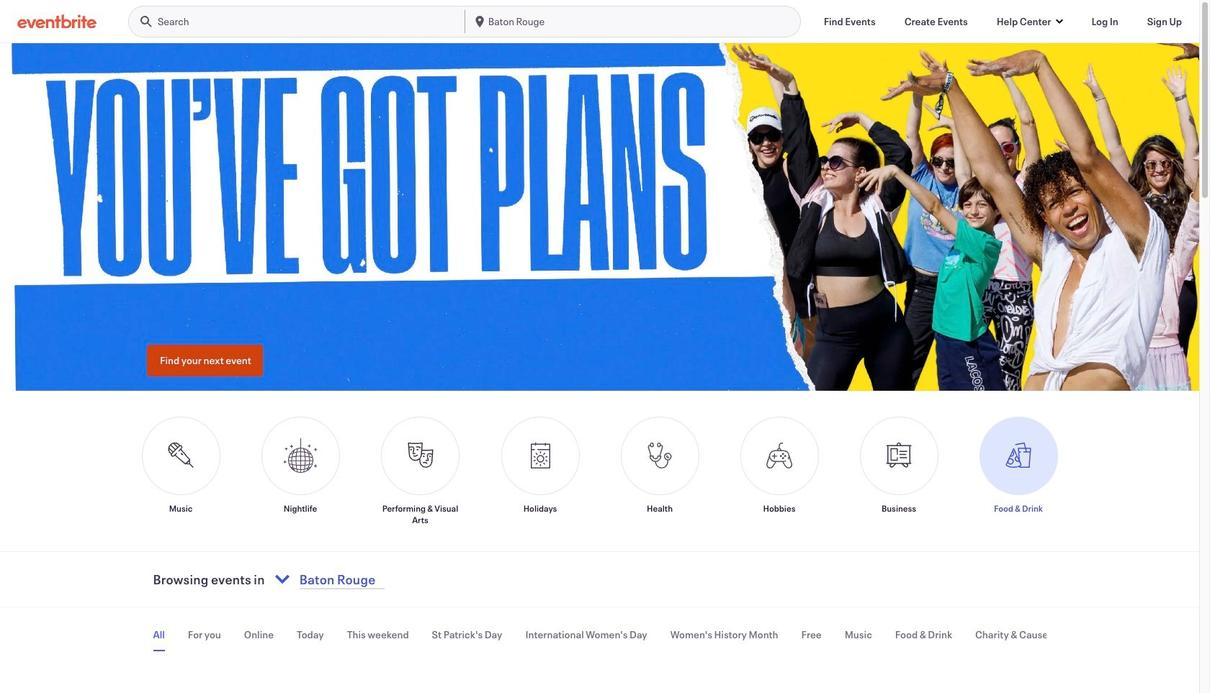 Task type: locate. For each thing, give the bounding box(es) containing it.
eventbrite image
[[17, 14, 97, 28]]

None text field
[[295, 562, 480, 597]]

homepage header image
[[0, 43, 1210, 391]]

find events element
[[824, 14, 876, 28]]

log in element
[[1092, 14, 1118, 28]]

sign up element
[[1147, 14, 1182, 28]]



Task type: vqa. For each thing, say whether or not it's contained in the screenshot.
Search for anything search field
no



Task type: describe. For each thing, give the bounding box(es) containing it.
create events element
[[904, 14, 968, 28]]



